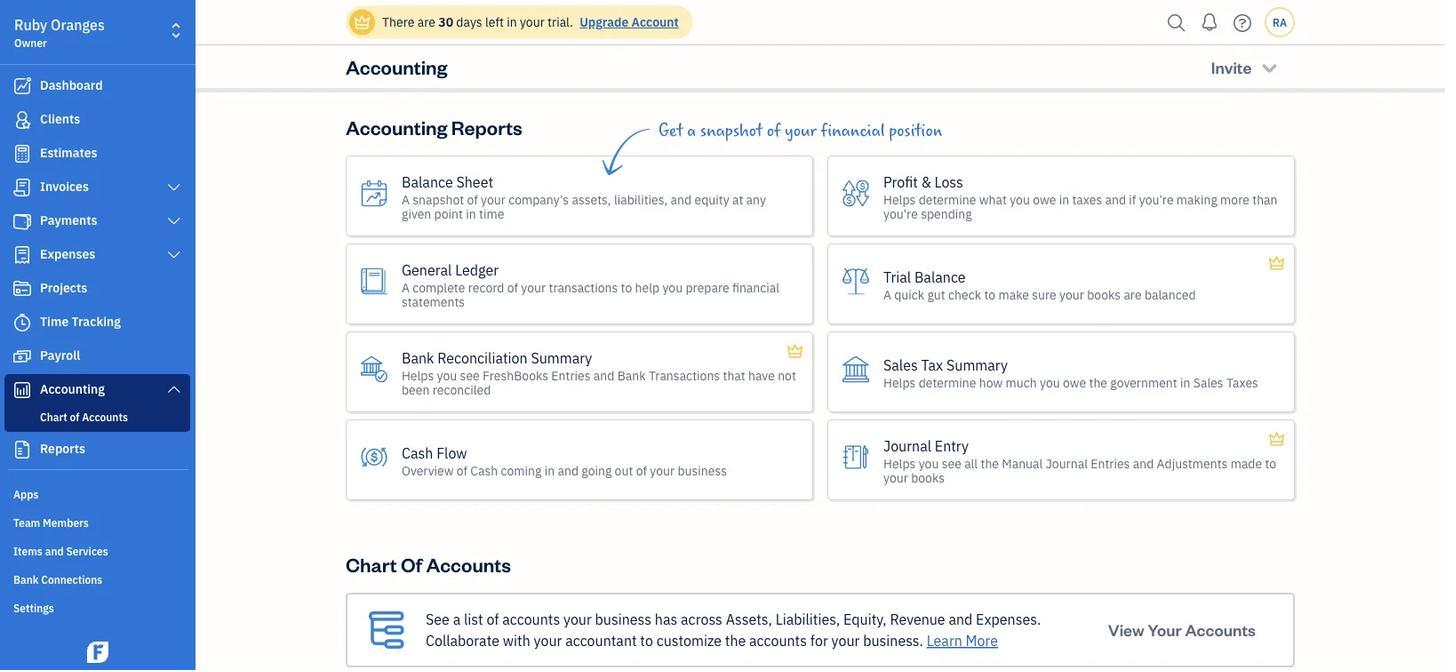Task type: describe. For each thing, give the bounding box(es) containing it.
main element
[[0, 0, 240, 670]]

team
[[13, 516, 40, 530]]

making
[[1177, 191, 1218, 208]]

ruby
[[14, 16, 47, 34]]

profit & loss helps determine what you owe in taxes and if you're making more than you're spending
[[884, 173, 1278, 222]]

entries inside 'journal entry helps you see all the manual journal entries and adjustments made to your books'
[[1091, 455, 1130, 472]]

connect your bank account to begin matching your bank transactions image
[[375, 0, 660, 57]]

dashboard image
[[12, 77, 33, 95]]

members
[[43, 516, 89, 530]]

you inside general ledger a complete record of your transactions to help you prepare financial statements
[[663, 279, 683, 296]]

chevron large down image for expenses
[[166, 248, 182, 262]]

for
[[811, 632, 828, 650]]

bank connections link
[[4, 565, 190, 592]]

position
[[889, 121, 943, 141]]

you inside profit & loss helps determine what you owe in taxes and if you're making more than you're spending
[[1010, 191, 1030, 208]]

0 horizontal spatial are
[[418, 14, 436, 30]]

balance inside the trial balance a quick gut check to make sure your books are balanced
[[915, 268, 966, 286]]

get a snapshot of your financial position
[[659, 121, 943, 141]]

see a list of accounts your business has across assets, liabilities, equity, revenue and expenses. collaborate with your accountant to customize the accounts for your business.
[[426, 610, 1041, 650]]

expense image
[[12, 246, 33, 264]]

accounts for chart of accounts
[[82, 410, 128, 424]]

freshbooks
[[483, 367, 549, 384]]

projects
[[40, 280, 87, 296]]

project image
[[12, 280, 33, 298]]

liabilities,
[[614, 191, 668, 208]]

a for general ledger
[[402, 279, 410, 296]]

connections
[[41, 573, 103, 587]]

see inside bank reconciliation summary helps you see freshbooks entries and bank transactions that have not been reconciled
[[460, 367, 480, 384]]

chart for chart of accounts
[[40, 410, 67, 424]]

1 vertical spatial accounting
[[346, 114, 448, 140]]

1 horizontal spatial financial
[[821, 121, 885, 141]]

that
[[723, 367, 746, 384]]

assets,
[[726, 610, 772, 629]]

and inside the balance sheet a snapshot of your company's assets, liabilities, and equity at any given point in time
[[671, 191, 692, 208]]

chart of accounts link
[[8, 406, 187, 428]]

have
[[749, 367, 775, 384]]

transactions
[[649, 367, 720, 384]]

any
[[746, 191, 766, 208]]

chart of accounts image
[[369, 609, 404, 652]]

0 vertical spatial accounting
[[346, 54, 448, 79]]

see inside 'journal entry helps you see all the manual journal entries and adjustments made to your books'
[[942, 455, 962, 472]]

view your accounts link
[[1092, 613, 1272, 648]]

transactions
[[549, 279, 618, 296]]

chevron large down image for payments
[[166, 214, 182, 228]]

estimates link
[[4, 138, 190, 170]]

taxes
[[1072, 191, 1103, 208]]

gut
[[928, 286, 946, 303]]

2 horizontal spatial bank
[[618, 367, 646, 384]]

to inside see a list of accounts your business has across assets, liabilities, equity, revenue and expenses. collaborate with your accountant to customize the accounts for your business.
[[640, 632, 653, 650]]

than
[[1253, 191, 1278, 208]]

general
[[402, 261, 452, 279]]

summary for bank reconciliation summary
[[531, 349, 592, 367]]

upgrade account link
[[576, 14, 679, 30]]

invoice image
[[12, 179, 33, 196]]

trial
[[884, 268, 911, 286]]

business inside see a list of accounts your business has across assets, liabilities, equity, revenue and expenses. collaborate with your accountant to customize the accounts for your business.
[[595, 610, 652, 629]]

expenses link
[[4, 239, 190, 271]]

owner
[[14, 36, 47, 50]]

1 horizontal spatial you're
[[1139, 191, 1174, 208]]

1 horizontal spatial reports
[[451, 114, 523, 140]]

going
[[582, 462, 612, 479]]

to inside the trial balance a quick gut check to make sure your books are balanced
[[985, 286, 996, 303]]

invoices
[[40, 178, 89, 195]]

how
[[979, 374, 1003, 391]]

crown image for trial balance
[[1268, 253, 1286, 274]]

freshbooks image
[[84, 642, 112, 663]]

see
[[426, 610, 450, 629]]

taxes
[[1227, 374, 1259, 391]]

customize
[[657, 632, 722, 650]]

payments link
[[4, 205, 190, 237]]

apps link
[[4, 480, 190, 507]]

made
[[1231, 455, 1263, 472]]

point
[[434, 205, 463, 222]]

loss
[[935, 173, 964, 191]]

a for see
[[453, 610, 461, 629]]

accounting link
[[4, 374, 190, 406]]

helps for profit & loss
[[884, 191, 916, 208]]

and inside see a list of accounts your business has across assets, liabilities, equity, revenue and expenses. collaborate with your accountant to customize the accounts for your business.
[[949, 610, 973, 629]]

to inside general ledger a complete record of your transactions to help you prepare financial statements
[[621, 279, 632, 296]]

payroll link
[[4, 340, 190, 372]]

been
[[402, 381, 430, 398]]

and inside 'journal entry helps you see all the manual journal entries and adjustments made to your books'
[[1133, 455, 1154, 472]]

not
[[778, 367, 796, 384]]

timer image
[[12, 314, 33, 332]]

0 horizontal spatial cash
[[402, 444, 433, 462]]

reconciliation
[[438, 349, 528, 367]]

you inside bank reconciliation summary helps you see freshbooks entries and bank transactions that have not been reconciled
[[437, 367, 457, 384]]

given
[[402, 205, 431, 222]]

more
[[1221, 191, 1250, 208]]

business inside cash flow overview of cash coming in and going out of your business
[[678, 462, 727, 479]]

money image
[[12, 348, 33, 365]]

chevron large down image for invoices
[[166, 180, 182, 195]]

general ledger a complete record of your transactions to help you prepare financial statements
[[402, 261, 780, 310]]

time
[[479, 205, 504, 222]]

oranges
[[51, 16, 105, 34]]

a for trial balance
[[884, 286, 892, 303]]

cash flow overview of cash coming in and going out of your business
[[402, 444, 727, 479]]

there are 30 days left in your trial. upgrade account
[[382, 14, 679, 30]]

owe inside profit & loss helps determine what you owe in taxes and if you're making more than you're spending
[[1033, 191, 1056, 208]]

profit
[[884, 173, 918, 191]]

out
[[615, 462, 633, 479]]

a for get
[[687, 121, 696, 141]]

to inside 'journal entry helps you see all the manual journal entries and adjustments made to your books'
[[1265, 455, 1277, 472]]

and inside 'main' element
[[45, 544, 64, 558]]

statements
[[402, 293, 465, 310]]

bank for connections
[[13, 573, 39, 587]]

projects link
[[4, 273, 190, 305]]

prepare
[[686, 279, 730, 296]]

time tracking
[[40, 313, 121, 330]]

apps
[[13, 487, 39, 501]]

chevron large down image
[[166, 382, 182, 396]]

chart image
[[12, 381, 33, 399]]

at
[[732, 191, 743, 208]]

company's
[[509, 191, 569, 208]]

the inside 'journal entry helps you see all the manual journal entries and adjustments made to your books'
[[981, 455, 999, 472]]

balance sheet a snapshot of your company's assets, liabilities, and equity at any given point in time
[[402, 173, 766, 222]]

team members link
[[4, 509, 190, 535]]

view
[[1108, 620, 1145, 641]]

what
[[979, 191, 1007, 208]]

accountant
[[566, 632, 637, 650]]

make
[[999, 286, 1029, 303]]

assets,
[[572, 191, 611, 208]]

of inside general ledger a complete record of your transactions to help you prepare financial statements
[[507, 279, 518, 296]]

clients link
[[4, 104, 190, 136]]

your inside cash flow overview of cash coming in and going out of your business
[[650, 462, 675, 479]]

snapshot inside the balance sheet a snapshot of your company's assets, liabilities, and equity at any given point in time
[[413, 191, 464, 208]]

are inside the trial balance a quick gut check to make sure your books are balanced
[[1124, 286, 1142, 303]]

quick
[[895, 286, 925, 303]]

more
[[966, 632, 998, 650]]

invite
[[1211, 56, 1252, 77]]

client image
[[12, 111, 33, 129]]

equity
[[695, 191, 730, 208]]

your inside 'journal entry helps you see all the manual journal entries and adjustments made to your books'
[[884, 469, 908, 486]]

owe inside sales tax summary helps determine how much you owe the government in sales taxes
[[1063, 374, 1087, 391]]

learn more link
[[927, 632, 998, 650]]

government
[[1111, 374, 1178, 391]]

0 horizontal spatial sales
[[884, 356, 918, 374]]



Task type: locate. For each thing, give the bounding box(es) containing it.
chart left of
[[346, 552, 397, 577]]

invoices link
[[4, 172, 190, 204]]

0 horizontal spatial summary
[[531, 349, 592, 367]]

liabilities,
[[776, 610, 840, 629]]

of inside see a list of accounts your business has across assets, liabilities, equity, revenue and expenses. collaborate with your accountant to customize the accounts for your business.
[[487, 610, 499, 629]]

1 horizontal spatial sales
[[1194, 374, 1224, 391]]

0 horizontal spatial books
[[911, 469, 945, 486]]

helps
[[884, 191, 916, 208], [402, 367, 434, 384], [884, 374, 916, 391], [884, 455, 916, 472]]

see left freshbooks
[[460, 367, 480, 384]]

your inside the trial balance a quick gut check to make sure your books are balanced
[[1060, 286, 1085, 303]]

you're right if
[[1139, 191, 1174, 208]]

0 vertical spatial chart
[[40, 410, 67, 424]]

0 horizontal spatial journal
[[884, 437, 932, 455]]

1 vertical spatial are
[[1124, 286, 1142, 303]]

1 determine from the top
[[919, 191, 977, 208]]

2 vertical spatial chevron large down image
[[166, 248, 182, 262]]

financial right 'prepare'
[[733, 279, 780, 296]]

of
[[401, 552, 422, 577]]

learn more
[[927, 632, 998, 650]]

accounting inside 'main' element
[[40, 381, 105, 397]]

see left "all"
[[942, 455, 962, 472]]

summary down transactions
[[531, 349, 592, 367]]

1 vertical spatial the
[[981, 455, 999, 472]]

a
[[687, 121, 696, 141], [453, 610, 461, 629]]

sales left taxes
[[1194, 374, 1224, 391]]

are
[[418, 14, 436, 30], [1124, 286, 1142, 303]]

1 horizontal spatial a
[[687, 121, 696, 141]]

1 vertical spatial chevron large down image
[[166, 214, 182, 228]]

payment image
[[12, 212, 33, 230]]

in left taxes
[[1059, 191, 1070, 208]]

business.
[[863, 632, 924, 650]]

chart of accounts
[[40, 410, 128, 424]]

in inside sales tax summary helps determine how much you owe the government in sales taxes
[[1181, 374, 1191, 391]]

0 horizontal spatial a
[[453, 610, 461, 629]]

helps inside profit & loss helps determine what you owe in taxes and if you're making more than you're spending
[[884, 191, 916, 208]]

your
[[1148, 620, 1182, 641]]

you're down profit
[[884, 205, 918, 222]]

0 vertical spatial see
[[460, 367, 480, 384]]

1 vertical spatial reports
[[40, 441, 85, 457]]

of inside chart of accounts link
[[70, 410, 80, 424]]

0 vertical spatial a
[[687, 121, 696, 141]]

in right government on the right of the page
[[1181, 374, 1191, 391]]

1 horizontal spatial accounts
[[749, 632, 807, 650]]

accounting
[[346, 54, 448, 79], [346, 114, 448, 140], [40, 381, 105, 397]]

0 horizontal spatial snapshot
[[413, 191, 464, 208]]

and left the going
[[558, 462, 579, 479]]

1 vertical spatial accounts
[[749, 632, 807, 650]]

1 vertical spatial accounts
[[426, 552, 511, 577]]

0 vertical spatial accounts
[[82, 410, 128, 424]]

balance right trial
[[915, 268, 966, 286]]

chevron large down image up expenses 'link'
[[166, 214, 182, 228]]

2 horizontal spatial the
[[1089, 374, 1108, 391]]

you right the much
[[1040, 374, 1060, 391]]

0 horizontal spatial reports
[[40, 441, 85, 457]]

a for balance sheet
[[402, 191, 410, 208]]

in left "time"
[[466, 205, 476, 222]]

cash
[[402, 444, 433, 462], [471, 462, 498, 479]]

reports up "sheet"
[[451, 114, 523, 140]]

ruby oranges owner
[[14, 16, 105, 50]]

owe left taxes
[[1033, 191, 1056, 208]]

and inside cash flow overview of cash coming in and going out of your business
[[558, 462, 579, 479]]

2 vertical spatial accounting
[[40, 381, 105, 397]]

books inside the trial balance a quick gut check to make sure your books are balanced
[[1087, 286, 1121, 303]]

business up 'accountant'
[[595, 610, 652, 629]]

sales tax summary helps determine how much you owe the government in sales taxes
[[884, 356, 1259, 391]]

estimate image
[[12, 145, 33, 163]]

financial
[[821, 121, 885, 141], [733, 279, 780, 296]]

0 horizontal spatial bank
[[13, 573, 39, 587]]

to left customize
[[640, 632, 653, 650]]

you right been
[[437, 367, 457, 384]]

chevron large down image up the projects link
[[166, 248, 182, 262]]

in inside profit & loss helps determine what you owe in taxes and if you're making more than you're spending
[[1059, 191, 1070, 208]]

owe right the much
[[1063, 374, 1087, 391]]

you right what
[[1010, 191, 1030, 208]]

2 chevron large down image from the top
[[166, 214, 182, 228]]

books down entry
[[911, 469, 945, 486]]

the right "all"
[[981, 455, 999, 472]]

1 vertical spatial books
[[911, 469, 945, 486]]

entries
[[552, 367, 591, 384], [1091, 455, 1130, 472]]

entries right freshbooks
[[552, 367, 591, 384]]

are left balanced
[[1124, 286, 1142, 303]]

1 vertical spatial balance
[[915, 268, 966, 286]]

1 chevron large down image from the top
[[166, 180, 182, 195]]

a left quick
[[884, 286, 892, 303]]

see
[[460, 367, 480, 384], [942, 455, 962, 472]]

of inside the balance sheet a snapshot of your company's assets, liabilities, and equity at any given point in time
[[467, 191, 478, 208]]

has
[[655, 610, 678, 629]]

1 vertical spatial owe
[[1063, 374, 1087, 391]]

0 vertical spatial books
[[1087, 286, 1121, 303]]

determine left the how
[[919, 374, 977, 391]]

trial.
[[548, 14, 573, 30]]

30
[[438, 14, 453, 30]]

dashboard link
[[4, 70, 190, 102]]

get
[[659, 121, 683, 141]]

1 horizontal spatial accounts
[[426, 552, 511, 577]]

team members
[[13, 516, 89, 530]]

accounts for view your accounts
[[1185, 620, 1256, 641]]

ledger
[[455, 261, 499, 279]]

summary for sales tax summary
[[947, 356, 1008, 374]]

with
[[503, 632, 531, 650]]

to right made
[[1265, 455, 1277, 472]]

1 vertical spatial see
[[942, 455, 962, 472]]

0 vertical spatial snapshot
[[700, 121, 763, 141]]

left
[[485, 14, 504, 30]]

chart
[[40, 410, 67, 424], [346, 552, 397, 577]]

0 horizontal spatial see
[[460, 367, 480, 384]]

1 horizontal spatial entries
[[1091, 455, 1130, 472]]

balance inside the balance sheet a snapshot of your company's assets, liabilities, and equity at any given point in time
[[402, 173, 453, 191]]

chart down accounting link
[[40, 410, 67, 424]]

expenses.
[[976, 610, 1041, 629]]

coming
[[501, 462, 542, 479]]

1 horizontal spatial see
[[942, 455, 962, 472]]

go to help image
[[1229, 9, 1257, 36]]

chevron large down image inside payments link
[[166, 214, 182, 228]]

settings
[[13, 601, 54, 615]]

items and services link
[[4, 537, 190, 564]]

the
[[1089, 374, 1108, 391], [981, 455, 999, 472], [725, 632, 746, 650]]

you inside 'journal entry helps you see all the manual journal entries and adjustments made to your books'
[[919, 455, 939, 472]]

and left equity
[[671, 191, 692, 208]]

a inside general ledger a complete record of your transactions to help you prepare financial statements
[[402, 279, 410, 296]]

helps inside bank reconciliation summary helps you see freshbooks entries and bank transactions that have not been reconciled
[[402, 367, 434, 384]]

and inside profit & loss helps determine what you owe in taxes and if you're making more than you're spending
[[1105, 191, 1126, 208]]

1 horizontal spatial journal
[[1046, 455, 1088, 472]]

overview
[[402, 462, 454, 479]]

accounts inside 'main' element
[[82, 410, 128, 424]]

estimates
[[40, 144, 97, 161]]

services
[[66, 544, 108, 558]]

accounting reports
[[346, 114, 523, 140]]

and right items
[[45, 544, 64, 558]]

are left 30
[[418, 14, 436, 30]]

there
[[382, 14, 415, 30]]

in right coming
[[545, 462, 555, 479]]

sales left tax
[[884, 356, 918, 374]]

a left point
[[402, 191, 410, 208]]

1 horizontal spatial snapshot
[[700, 121, 763, 141]]

1 horizontal spatial business
[[678, 462, 727, 479]]

summary inside bank reconciliation summary helps you see freshbooks entries and bank transactions that have not been reconciled
[[531, 349, 592, 367]]

bank inside 'main' element
[[13, 573, 39, 587]]

days
[[456, 14, 482, 30]]

search image
[[1163, 9, 1191, 36]]

1 vertical spatial a
[[453, 610, 461, 629]]

snapshot right get
[[700, 121, 763, 141]]

chevrondown image
[[1260, 58, 1280, 76]]

in right the left
[[507, 14, 517, 30]]

tax
[[921, 356, 943, 374]]

journal right manual
[[1046, 455, 1088, 472]]

helps left reconciliation
[[402, 367, 434, 384]]

a inside the trial balance a quick gut check to make sure your books are balanced
[[884, 286, 892, 303]]

chevron large down image
[[166, 180, 182, 195], [166, 214, 182, 228], [166, 248, 182, 262]]

chart for chart of accounts
[[346, 552, 397, 577]]

adjustments
[[1157, 455, 1228, 472]]

summary right tax
[[947, 356, 1008, 374]]

a right get
[[687, 121, 696, 141]]

2 horizontal spatial accounts
[[1185, 620, 1256, 641]]

and up learn more link
[[949, 610, 973, 629]]

snapshot
[[700, 121, 763, 141], [413, 191, 464, 208]]

reports inside 'main' element
[[40, 441, 85, 457]]

collaborate
[[426, 632, 500, 650]]

crown image
[[353, 13, 372, 32], [1268, 253, 1286, 274], [786, 341, 805, 362], [1268, 429, 1286, 450]]

1 vertical spatial snapshot
[[413, 191, 464, 208]]

determine left what
[[919, 191, 977, 208]]

bank up been
[[402, 349, 434, 367]]

a inside the balance sheet a snapshot of your company's assets, liabilities, and equity at any given point in time
[[402, 191, 410, 208]]

2 vertical spatial the
[[725, 632, 746, 650]]

equity,
[[844, 610, 887, 629]]

books right sure
[[1087, 286, 1121, 303]]

business right out
[[678, 462, 727, 479]]

reports link
[[4, 434, 190, 466]]

to
[[621, 279, 632, 296], [985, 286, 996, 303], [1265, 455, 1277, 472], [640, 632, 653, 650]]

0 horizontal spatial financial
[[733, 279, 780, 296]]

tracking
[[72, 313, 121, 330]]

you right 'help'
[[663, 279, 683, 296]]

accounts up list
[[426, 552, 511, 577]]

determine inside sales tax summary helps determine how much you owe the government in sales taxes
[[919, 374, 977, 391]]

helps for sales tax summary
[[884, 374, 916, 391]]

0 vertical spatial accounts
[[502, 610, 560, 629]]

3 chevron large down image from the top
[[166, 248, 182, 262]]

0 vertical spatial owe
[[1033, 191, 1056, 208]]

accounts up with
[[502, 610, 560, 629]]

helps left entry
[[884, 455, 916, 472]]

0 horizontal spatial entries
[[552, 367, 591, 384]]

of
[[767, 121, 781, 141], [467, 191, 478, 208], [507, 279, 518, 296], [70, 410, 80, 424], [457, 462, 468, 479], [636, 462, 647, 479], [487, 610, 499, 629]]

time tracking link
[[4, 307, 190, 339]]

0 horizontal spatial the
[[725, 632, 746, 650]]

accounts down assets,
[[749, 632, 807, 650]]

1 horizontal spatial owe
[[1063, 374, 1087, 391]]

0 horizontal spatial accounts
[[82, 410, 128, 424]]

helps inside sales tax summary helps determine how much you owe the government in sales taxes
[[884, 374, 916, 391]]

you inside sales tax summary helps determine how much you owe the government in sales taxes
[[1040, 374, 1060, 391]]

0 horizontal spatial accounts
[[502, 610, 560, 629]]

the inside sales tax summary helps determine how much you owe the government in sales taxes
[[1089, 374, 1108, 391]]

and
[[671, 191, 692, 208], [1105, 191, 1126, 208], [594, 367, 615, 384], [1133, 455, 1154, 472], [558, 462, 579, 479], [45, 544, 64, 558], [949, 610, 973, 629]]

determine inside profit & loss helps determine what you owe in taxes and if you're making more than you're spending
[[919, 191, 977, 208]]

in inside the balance sheet a snapshot of your company's assets, liabilities, and equity at any given point in time
[[466, 205, 476, 222]]

you left "all"
[[919, 455, 939, 472]]

list
[[464, 610, 483, 629]]

1 horizontal spatial balance
[[915, 268, 966, 286]]

helps inside 'journal entry helps you see all the manual journal entries and adjustments made to your books'
[[884, 455, 916, 472]]

2 vertical spatial accounts
[[1185, 620, 1256, 641]]

1 horizontal spatial cash
[[471, 462, 498, 479]]

sure
[[1032, 286, 1057, 303]]

helps for bank reconciliation summary
[[402, 367, 434, 384]]

0 vertical spatial determine
[[919, 191, 977, 208]]

1 horizontal spatial bank
[[402, 349, 434, 367]]

bank for reconciliation
[[402, 349, 434, 367]]

chevron large down image inside invoices link
[[166, 180, 182, 195]]

a left list
[[453, 610, 461, 629]]

0 vertical spatial balance
[[402, 173, 453, 191]]

and inside bank reconciliation summary helps you see freshbooks entries and bank transactions that have not been reconciled
[[594, 367, 615, 384]]

to left 'help'
[[621, 279, 632, 296]]

entries inside bank reconciliation summary helps you see freshbooks entries and bank transactions that have not been reconciled
[[552, 367, 591, 384]]

time
[[40, 313, 69, 330]]

0 vertical spatial chevron large down image
[[166, 180, 182, 195]]

0 vertical spatial entries
[[552, 367, 591, 384]]

accounts down accounting link
[[82, 410, 128, 424]]

and left adjustments
[[1133, 455, 1154, 472]]

books inside 'journal entry helps you see all the manual journal entries and adjustments made to your books'
[[911, 469, 945, 486]]

chart inside 'main' element
[[40, 410, 67, 424]]

journal left entry
[[884, 437, 932, 455]]

cash left "flow"
[[402, 444, 433, 462]]

your
[[520, 14, 545, 30], [785, 121, 817, 141], [481, 191, 506, 208], [521, 279, 546, 296], [1060, 286, 1085, 303], [650, 462, 675, 479], [884, 469, 908, 486], [564, 610, 592, 629], [534, 632, 562, 650], [832, 632, 860, 650]]

crown image for bank reconciliation summary
[[786, 341, 805, 362]]

1 vertical spatial business
[[595, 610, 652, 629]]

entries left adjustments
[[1091, 455, 1130, 472]]

trial balance a quick gut check to make sure your books are balanced
[[884, 268, 1196, 303]]

1 vertical spatial entries
[[1091, 455, 1130, 472]]

1 horizontal spatial summary
[[947, 356, 1008, 374]]

your inside general ledger a complete record of your transactions to help you prepare financial statements
[[521, 279, 546, 296]]

1 vertical spatial determine
[[919, 374, 977, 391]]

0 vertical spatial business
[[678, 462, 727, 479]]

in inside cash flow overview of cash coming in and going out of your business
[[545, 462, 555, 479]]

check
[[949, 286, 982, 303]]

account
[[632, 14, 679, 30]]

1 horizontal spatial books
[[1087, 286, 1121, 303]]

spending
[[921, 205, 972, 222]]

0 vertical spatial financial
[[821, 121, 885, 141]]

snapshot left "time"
[[413, 191, 464, 208]]

clients
[[40, 111, 80, 127]]

&
[[922, 173, 931, 191]]

ra button
[[1265, 7, 1295, 37]]

1 horizontal spatial are
[[1124, 286, 1142, 303]]

crown image for journal entry
[[1268, 429, 1286, 450]]

0 vertical spatial the
[[1089, 374, 1108, 391]]

financial inside general ledger a complete record of your transactions to help you prepare financial statements
[[733, 279, 780, 296]]

to left make
[[985, 286, 996, 303]]

report image
[[12, 441, 33, 459]]

1 horizontal spatial the
[[981, 455, 999, 472]]

a left complete
[[402, 279, 410, 296]]

0 vertical spatial reports
[[451, 114, 523, 140]]

the left government on the right of the page
[[1089, 374, 1108, 391]]

0 horizontal spatial business
[[595, 610, 652, 629]]

chart of accounts
[[346, 552, 511, 577]]

summary inside sales tax summary helps determine how much you owe the government in sales taxes
[[947, 356, 1008, 374]]

and left if
[[1105, 191, 1126, 208]]

0 vertical spatial are
[[418, 14, 436, 30]]

reports down chart of accounts
[[40, 441, 85, 457]]

chevron large down image up payments link
[[166, 180, 182, 195]]

a inside see a list of accounts your business has across assets, liabilities, equity, revenue and expenses. collaborate with your accountant to customize the accounts for your business.
[[453, 610, 461, 629]]

bank left the transactions
[[618, 367, 646, 384]]

financial left position on the right
[[821, 121, 885, 141]]

balance up given
[[402, 173, 453, 191]]

2 determine from the top
[[919, 374, 977, 391]]

0 horizontal spatial balance
[[402, 173, 453, 191]]

1 vertical spatial chart
[[346, 552, 397, 577]]

you're
[[1139, 191, 1174, 208], [884, 205, 918, 222]]

bank down items
[[13, 573, 39, 587]]

1 horizontal spatial chart
[[346, 552, 397, 577]]

sheet
[[456, 173, 493, 191]]

the inside see a list of accounts your business has across assets, liabilities, equity, revenue and expenses. collaborate with your accountant to customize the accounts for your business.
[[725, 632, 746, 650]]

cash right "flow"
[[471, 462, 498, 479]]

accounts right your
[[1185, 620, 1256, 641]]

determine for summary
[[919, 374, 977, 391]]

a
[[402, 191, 410, 208], [402, 279, 410, 296], [884, 286, 892, 303]]

0 horizontal spatial chart
[[40, 410, 67, 424]]

0 horizontal spatial owe
[[1033, 191, 1056, 208]]

entry
[[935, 437, 969, 455]]

notifications image
[[1196, 4, 1224, 40]]

1 vertical spatial financial
[[733, 279, 780, 296]]

accounts for chart of accounts
[[426, 552, 511, 577]]

and left the transactions
[[594, 367, 615, 384]]

settings link
[[4, 594, 190, 621]]

bank connections
[[13, 573, 103, 587]]

the down assets,
[[725, 632, 746, 650]]

0 horizontal spatial you're
[[884, 205, 918, 222]]

invite button
[[1195, 49, 1295, 85]]

view your accounts
[[1108, 620, 1256, 641]]

your inside the balance sheet a snapshot of your company's assets, liabilities, and equity at any given point in time
[[481, 191, 506, 208]]

determine for loss
[[919, 191, 977, 208]]

bank reconciliation summary helps you see freshbooks entries and bank transactions that have not been reconciled
[[402, 349, 796, 398]]

helps left the &
[[884, 191, 916, 208]]

helps left tax
[[884, 374, 916, 391]]



Task type: vqa. For each thing, say whether or not it's contained in the screenshot.


